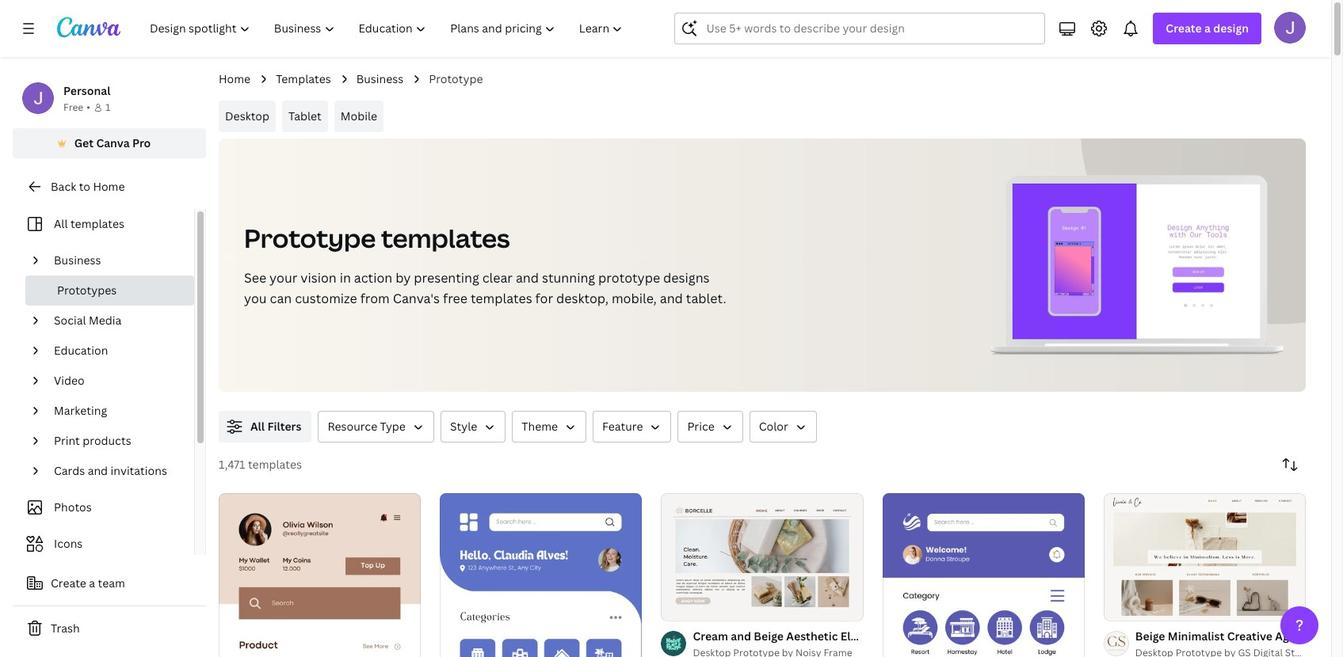 Task type: describe. For each thing, give the bounding box(es) containing it.
0 vertical spatial and
[[516, 269, 539, 287]]

clear
[[482, 269, 513, 287]]

color
[[759, 419, 788, 434]]

tablet.
[[686, 290, 726, 307]]

webs
[[1317, 629, 1343, 644]]

create a design button
[[1153, 13, 1261, 44]]

action
[[354, 269, 392, 287]]

create a team
[[51, 576, 125, 591]]

resource type button
[[318, 411, 434, 443]]

stunning
[[542, 269, 595, 287]]

cards
[[54, 464, 85, 479]]

1,471 templates
[[219, 457, 302, 472]]

trash
[[51, 621, 80, 636]]

agency
[[1275, 629, 1315, 644]]

beige and brown minimalist online shop menu furniture mobile prototype image
[[219, 494, 421, 658]]

0 horizontal spatial home
[[93, 179, 125, 194]]

vision
[[301, 269, 337, 287]]

mobile
[[341, 109, 377, 124]]

business for the topmost business link
[[356, 71, 404, 86]]

to
[[79, 179, 90, 194]]

marketing link
[[48, 396, 185, 426]]

invitations
[[111, 464, 167, 479]]

desktop,
[[556, 290, 609, 307]]

prototype
[[598, 269, 660, 287]]

templates for prototype templates
[[381, 221, 510, 255]]

back to home link
[[13, 171, 206, 203]]

Sort by button
[[1274, 449, 1306, 481]]

templates inside see your vision in action by presenting clear and stunning prototype designs you can customize from canva's free templates for desktop, mobile, and tablet.
[[471, 290, 532, 307]]

social media
[[54, 313, 121, 328]]

prototype for prototype
[[429, 71, 483, 86]]

your
[[269, 269, 297, 287]]

education
[[54, 343, 108, 358]]

mobile link
[[334, 101, 384, 132]]

desktop
[[225, 109, 269, 124]]

video link
[[48, 366, 185, 396]]

1 vertical spatial business link
[[48, 246, 185, 276]]

photos link
[[22, 493, 185, 523]]

desktop link
[[219, 101, 276, 132]]

blue clean modern hotel booking mobile prototype image
[[440, 494, 642, 658]]

type
[[380, 419, 406, 434]]

a for team
[[89, 576, 95, 591]]

in
[[340, 269, 351, 287]]

jacob simon image
[[1274, 12, 1306, 44]]

prototypes
[[57, 283, 117, 298]]

0 vertical spatial business link
[[356, 71, 404, 88]]

create for create a design
[[1166, 21, 1202, 36]]

top level navigation element
[[139, 13, 637, 44]]

prototype templates
[[244, 221, 510, 255]]

print products link
[[48, 426, 185, 456]]

get
[[74, 135, 94, 151]]

get canva pro button
[[13, 128, 206, 158]]

trash link
[[13, 613, 206, 645]]

0 vertical spatial home
[[219, 71, 250, 86]]

style button
[[440, 411, 506, 443]]

theme button
[[512, 411, 586, 443]]

canva's
[[393, 290, 440, 307]]

all for all templates
[[54, 216, 68, 231]]

icons link
[[22, 529, 185, 559]]

all filters button
[[219, 411, 312, 443]]

a for design
[[1204, 21, 1211, 36]]

all templates
[[54, 216, 124, 231]]

of
[[679, 602, 688, 614]]

by
[[395, 269, 411, 287]]

marketing
[[54, 403, 107, 418]]

products
[[83, 433, 131, 448]]

white and blue modern minimalist hotel booking mobile prototype image
[[882, 494, 1085, 658]]

get canva pro
[[74, 135, 151, 151]]

personal
[[63, 83, 110, 98]]

beige minimalist creative agency webs link
[[1135, 628, 1343, 646]]

beige minimalist creative agency webs
[[1135, 629, 1343, 644]]

mobile,
[[612, 290, 657, 307]]

all for all filters
[[250, 419, 265, 434]]

create for create a team
[[51, 576, 86, 591]]

filters
[[267, 419, 301, 434]]

create a team button
[[13, 568, 206, 600]]



Task type: vqa. For each thing, say whether or not it's contained in the screenshot.
left 'and'
yes



Task type: locate. For each thing, give the bounding box(es) containing it.
templates for 1,471 templates
[[248, 457, 302, 472]]

0 horizontal spatial business link
[[48, 246, 185, 276]]

1
[[105, 101, 110, 114], [672, 602, 677, 614]]

0 vertical spatial all
[[54, 216, 68, 231]]

beige
[[1135, 629, 1165, 644]]

a left "team"
[[89, 576, 95, 591]]

resource
[[328, 419, 377, 434]]

video
[[54, 373, 84, 388]]

home up desktop
[[219, 71, 250, 86]]

designs
[[663, 269, 710, 287]]

business link up 'mobile'
[[356, 71, 404, 88]]

1 vertical spatial and
[[660, 290, 683, 307]]

0 horizontal spatial 1
[[105, 101, 110, 114]]

1 horizontal spatial all
[[250, 419, 265, 434]]

business inside business link
[[54, 253, 101, 268]]

print products
[[54, 433, 131, 448]]

0 vertical spatial a
[[1204, 21, 1211, 36]]

and right "cards"
[[88, 464, 108, 479]]

templates up presenting
[[381, 221, 510, 255]]

create inside button
[[51, 576, 86, 591]]

free
[[63, 101, 83, 114]]

1 vertical spatial prototype
[[244, 221, 376, 255]]

style
[[450, 419, 477, 434]]

feature button
[[593, 411, 671, 443]]

a inside create a design dropdown button
[[1204, 21, 1211, 36]]

color button
[[749, 411, 817, 443]]

minimalist
[[1168, 629, 1224, 644]]

for
[[535, 290, 553, 307]]

photos
[[54, 500, 92, 515]]

1 horizontal spatial a
[[1204, 21, 1211, 36]]

cards and invitations
[[54, 464, 167, 479]]

beige minimalist creative agency website desktop prototype image
[[1104, 494, 1306, 621]]

1 horizontal spatial 1
[[672, 602, 677, 614]]

business up 'mobile'
[[356, 71, 404, 86]]

back
[[51, 179, 76, 194]]

social
[[54, 313, 86, 328]]

1,471
[[219, 457, 245, 472]]

team
[[98, 576, 125, 591]]

1 of 5 link
[[661, 494, 863, 621]]

0 horizontal spatial a
[[89, 576, 95, 591]]

create inside dropdown button
[[1166, 21, 1202, 36]]

1 vertical spatial create
[[51, 576, 86, 591]]

a inside the create a team button
[[89, 576, 95, 591]]

tablet
[[288, 109, 322, 124]]

can
[[270, 290, 292, 307]]

education link
[[48, 336, 185, 366]]

1 for 1 of 5
[[672, 602, 677, 614]]

create
[[1166, 21, 1202, 36], [51, 576, 86, 591]]

templates link
[[276, 71, 331, 88]]

free •
[[63, 101, 90, 114]]

templates
[[276, 71, 331, 86]]

0 horizontal spatial all
[[54, 216, 68, 231]]

1 left of
[[672, 602, 677, 614]]

social media link
[[48, 306, 185, 336]]

all down back
[[54, 216, 68, 231]]

creative
[[1227, 629, 1272, 644]]

1 vertical spatial a
[[89, 576, 95, 591]]

create a design
[[1166, 21, 1249, 36]]

templates down clear
[[471, 290, 532, 307]]

1 horizontal spatial and
[[516, 269, 539, 287]]

you
[[244, 290, 267, 307]]

icons
[[54, 536, 83, 551]]

5
[[690, 602, 695, 614]]

feature
[[602, 419, 643, 434]]

0 vertical spatial 1
[[105, 101, 110, 114]]

1 vertical spatial all
[[250, 419, 265, 434]]

2 horizontal spatial and
[[660, 290, 683, 307]]

prototype
[[429, 71, 483, 86], [244, 221, 376, 255]]

templates for all templates
[[70, 216, 124, 231]]

1 horizontal spatial business link
[[356, 71, 404, 88]]

and up for
[[516, 269, 539, 287]]

canva
[[96, 135, 130, 151]]

1 horizontal spatial home
[[219, 71, 250, 86]]

2 vertical spatial and
[[88, 464, 108, 479]]

1 for 1
[[105, 101, 110, 114]]

prototype for prototype templates
[[244, 221, 376, 255]]

cream and beige aesthetic elegant online portfolio shop desktop prototype image
[[661, 494, 863, 621]]

free
[[443, 290, 467, 307]]

all filters
[[250, 419, 301, 434]]

0 horizontal spatial create
[[51, 576, 86, 591]]

all templates link
[[22, 209, 185, 239]]

1 right •
[[105, 101, 110, 114]]

presenting
[[414, 269, 479, 287]]

home link
[[219, 71, 250, 88]]

price button
[[678, 411, 743, 443]]

0 vertical spatial prototype
[[429, 71, 483, 86]]

design
[[1213, 21, 1249, 36]]

0 horizontal spatial business
[[54, 253, 101, 268]]

None search field
[[675, 13, 1045, 44]]

theme
[[522, 419, 558, 434]]

home
[[219, 71, 250, 86], [93, 179, 125, 194]]

customize
[[295, 290, 357, 307]]

Search search field
[[706, 13, 1035, 44]]

all
[[54, 216, 68, 231], [250, 419, 265, 434]]

0 vertical spatial create
[[1166, 21, 1202, 36]]

templates down back to home
[[70, 216, 124, 231]]

1 horizontal spatial prototype
[[429, 71, 483, 86]]

all left filters
[[250, 419, 265, 434]]

•
[[87, 101, 90, 114]]

1 vertical spatial home
[[93, 179, 125, 194]]

print
[[54, 433, 80, 448]]

tablet link
[[282, 101, 328, 132]]

and
[[516, 269, 539, 287], [660, 290, 683, 307], [88, 464, 108, 479]]

price
[[687, 419, 714, 434]]

pro
[[132, 135, 151, 151]]

business
[[356, 71, 404, 86], [54, 253, 101, 268]]

see your vision in action by presenting clear and stunning prototype designs you can customize from canva's free templates for desktop, mobile, and tablet.
[[244, 269, 726, 307]]

1 vertical spatial business
[[54, 253, 101, 268]]

home right to
[[93, 179, 125, 194]]

1 horizontal spatial create
[[1166, 21, 1202, 36]]

media
[[89, 313, 121, 328]]

create left design
[[1166, 21, 1202, 36]]

a
[[1204, 21, 1211, 36], [89, 576, 95, 591]]

see
[[244, 269, 266, 287]]

create down icons
[[51, 576, 86, 591]]

cards and invitations link
[[48, 456, 185, 487]]

1 horizontal spatial business
[[356, 71, 404, 86]]

0 horizontal spatial prototype
[[244, 221, 376, 255]]

templates
[[70, 216, 124, 231], [381, 221, 510, 255], [471, 290, 532, 307], [248, 457, 302, 472]]

1 vertical spatial 1
[[672, 602, 677, 614]]

business for bottommost business link
[[54, 253, 101, 268]]

from
[[360, 290, 390, 307]]

templates down all filters
[[248, 457, 302, 472]]

prototype templates image
[[968, 139, 1306, 392], [1013, 184, 1261, 339]]

0 vertical spatial business
[[356, 71, 404, 86]]

business link
[[356, 71, 404, 88], [48, 246, 185, 276]]

0 horizontal spatial and
[[88, 464, 108, 479]]

a left design
[[1204, 21, 1211, 36]]

back to home
[[51, 179, 125, 194]]

business up prototypes
[[54, 253, 101, 268]]

all inside 'button'
[[250, 419, 265, 434]]

business link down all templates link
[[48, 246, 185, 276]]

and down designs
[[660, 290, 683, 307]]



